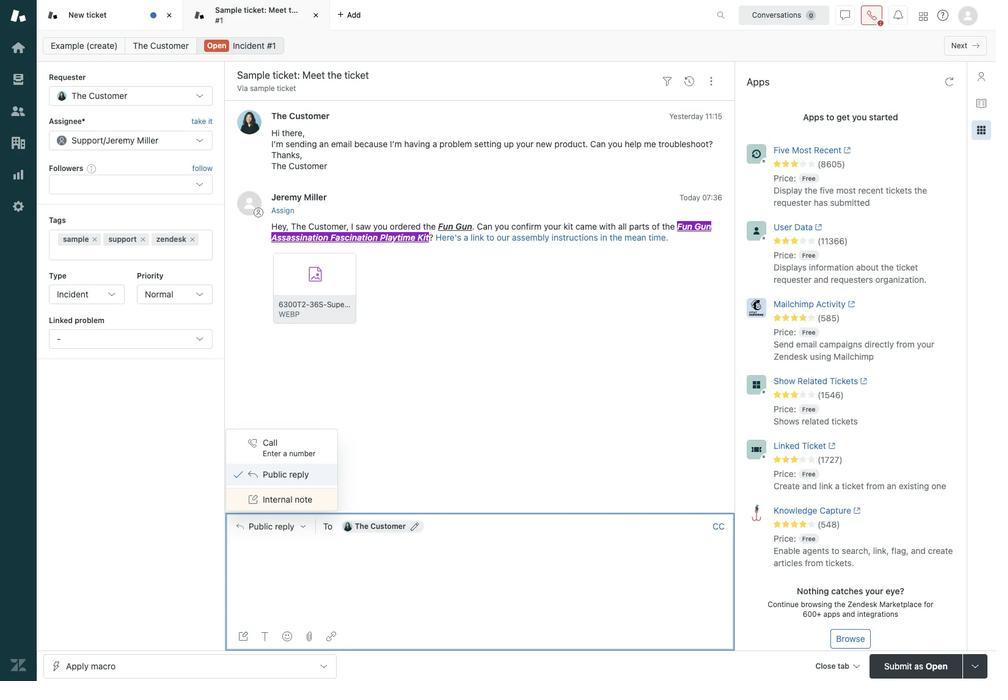 Task type: describe. For each thing, give the bounding box(es) containing it.
Subject field
[[235, 68, 654, 82]]

draft mode image
[[238, 632, 248, 642]]

i
[[351, 221, 353, 231]]

assignee*
[[49, 117, 85, 126]]

take it
[[191, 117, 213, 126]]

here's a link to our assembly instructions in the mean time. link
[[436, 232, 668, 242]]

(opens in a new tab) image for activity
[[846, 301, 855, 308]]

add button
[[330, 0, 368, 30]]

from inside price: free create and link a ticket from an existing one
[[866, 481, 885, 491]]

today
[[680, 193, 700, 203]]

filter image
[[662, 76, 672, 86]]

remove image for sample
[[91, 236, 99, 243]]

show related tickets image
[[747, 375, 766, 395]]

0 horizontal spatial can
[[477, 221, 492, 231]]

11:15
[[705, 112, 722, 121]]

for
[[924, 600, 934, 609]]

you up our
[[495, 221, 509, 231]]

recent
[[814, 145, 842, 155]]

1 gun from the left
[[455, 221, 472, 231]]

ticket:
[[244, 6, 267, 15]]

reply inside menu item
[[289, 469, 309, 480]]

1 horizontal spatial open
[[926, 661, 948, 671]]

(8605)
[[818, 159, 845, 169]]

close image inside 'tab'
[[310, 9, 322, 21]]

(create)
[[86, 40, 118, 51]]

new ticket tab
[[37, 0, 183, 31]]

has
[[814, 197, 828, 208]]

new ticket
[[68, 10, 107, 19]]

apply
[[66, 661, 89, 671]]

customer inside "link"
[[150, 40, 189, 51]]

customer,
[[308, 221, 349, 231]]

public reply button
[[225, 514, 315, 539]]

eye?
[[886, 586, 904, 596]]

3 stars. 1546 reviews. element
[[774, 390, 959, 401]]

your inside hi there, i'm sending an email because i'm having a problem setting up your new product. can you help me troubleshoot? thanks, the customer
[[516, 139, 534, 149]]

?
[[429, 232, 433, 242]]

price: free create and link a ticket from an existing one
[[774, 469, 946, 491]]

get started image
[[10, 40, 26, 56]]

problem inside hi there, i'm sending an email because i'm having a problem setting up your new product. can you help me troubleshoot? thanks, the customer
[[439, 139, 472, 149]]

our
[[497, 232, 510, 242]]

incident #1
[[233, 40, 276, 51]]

create
[[774, 481, 800, 491]]

hide composer image
[[475, 508, 485, 518]]

email inside price: free send email campaigns directly from your zendesk using mailchimp
[[796, 339, 817, 350]]

3 stars. 1727 reviews. element
[[774, 455, 959, 466]]

ticket inside the price: free displays information about the ticket requester and requesters organization.
[[896, 262, 918, 273]]

(548)
[[818, 519, 840, 530]]

most
[[792, 145, 812, 155]]

07:36
[[702, 193, 722, 203]]

continue
[[768, 600, 799, 609]]

and inside the price: free displays information about the ticket requester and requesters organization.
[[814, 274, 829, 285]]

Today 07:36 text field
[[680, 193, 722, 203]]

related
[[802, 416, 829, 426]]

the right in
[[610, 232, 622, 242]]

2 i'm from the left
[[390, 139, 402, 149]]

email inside hi there, i'm sending an email because i'm having a problem setting up your new product. can you help me troubleshoot? thanks, the customer
[[331, 139, 352, 149]]

saw
[[356, 221, 371, 231]]

price: for create
[[774, 469, 796, 479]]

jeremy inside jeremy miller assign
[[271, 192, 302, 203]]

you inside hi there, i'm sending an email because i'm having a problem setting up your new product. can you help me troubleshoot? thanks, the customer
[[608, 139, 622, 149]]

the right recent
[[914, 185, 927, 196]]

1 horizontal spatial sample
[[250, 84, 275, 93]]

call menu item
[[226, 432, 338, 464]]

search,
[[842, 546, 871, 556]]

Yesterday 11:15 text field
[[669, 112, 722, 121]]

an inside price: free create and link a ticket from an existing one
[[887, 481, 896, 491]]

sample
[[215, 6, 242, 15]]

information
[[809, 262, 854, 273]]

admin image
[[10, 199, 26, 214]]

apps to get you started
[[803, 112, 898, 122]]

gun inside fun gun assassination fascination playtime kit
[[695, 221, 711, 231]]

requester element
[[49, 86, 213, 106]]

edit user image
[[411, 522, 419, 531]]

next button
[[944, 36, 987, 56]]

button displays agent's chat status as invisible. image
[[840, 10, 850, 20]]

ticket inside new ticket 'tab'
[[86, 10, 107, 19]]

troubleshoot?
[[658, 139, 713, 149]]

public reply inside menu item
[[263, 469, 309, 480]]

tab
[[838, 661, 849, 671]]

#1 inside sample ticket: meet the ticket #1
[[215, 16, 223, 25]]

0 vertical spatial to
[[826, 112, 834, 122]]

miller inside jeremy miller assign
[[304, 192, 327, 203]]

tabs tab list
[[37, 0, 704, 31]]

of
[[652, 221, 660, 231]]

(opens in a new tab) image inside knowledge capture link
[[851, 507, 861, 515]]

a inside hi there, i'm sending an email because i'm having a problem setting up your new product. can you help me troubleshoot? thanks, the customer
[[433, 139, 437, 149]]

views image
[[10, 71, 26, 87]]

price: for enable
[[774, 533, 796, 544]]

new
[[536, 139, 552, 149]]

new
[[68, 10, 84, 19]]

(585)
[[818, 313, 840, 323]]

fun inside fun gun assassination fascination playtime kit
[[677, 221, 692, 231]]

most
[[836, 185, 856, 196]]

tab containing sample ticket: meet the ticket
[[183, 0, 330, 31]]

Public reply composer text field
[[231, 539, 729, 565]]

from inside price: free send email campaigns directly from your zendesk using mailchimp
[[896, 339, 915, 350]]

displays possible ticket submission types image
[[970, 661, 980, 671]]

user data
[[774, 222, 813, 232]]

(1727)
[[818, 455, 842, 465]]

playtime
[[380, 232, 415, 242]]

customers image
[[10, 103, 26, 119]]

customer inside requester element
[[89, 91, 127, 101]]

next
[[951, 41, 967, 50]]

webp
[[279, 310, 300, 319]]

internal note
[[263, 494, 312, 505]]

tickets inside price: free display the five most recent tickets the requester has submitted
[[886, 185, 912, 196]]

example (create)
[[51, 40, 118, 51]]

1 vertical spatial sample
[[63, 234, 89, 244]]

mailchimp activity image
[[747, 298, 766, 318]]

ticket actions image
[[706, 76, 716, 86]]

follow button
[[192, 163, 213, 174]]

the up has
[[805, 185, 817, 196]]

mailchimp activity
[[774, 299, 846, 309]]

(11366)
[[818, 236, 848, 246]]

nothing
[[797, 586, 829, 596]]

2 avatar image from the top
[[237, 192, 262, 216]]

linked ticket link
[[774, 440, 937, 455]]

directly
[[865, 339, 894, 350]]

the up the hi at the left of the page
[[271, 111, 287, 121]]

five
[[774, 145, 790, 155]]

the right customer@example.com "image"
[[355, 522, 369, 531]]

ticket right via
[[277, 84, 296, 93]]

main element
[[0, 0, 37, 681]]

your up here's a link to our assembly instructions in the mean time. link
[[544, 221, 561, 231]]

the up assassination
[[291, 221, 306, 231]]

price: free shows related tickets
[[774, 404, 858, 426]]

-
[[57, 334, 61, 344]]

jeremy inside assignee* element
[[106, 135, 135, 145]]

notifications image
[[893, 10, 903, 20]]

your inside nothing catches your eye? continue browsing the zendesk marketplace for 600+ apps and integrations
[[865, 586, 883, 596]]

kit
[[418, 232, 429, 242]]

reporting image
[[10, 167, 26, 183]]

insert emojis image
[[282, 632, 292, 642]]

as
[[914, 661, 923, 671]]

call
[[263, 437, 278, 448]]

take it button
[[191, 116, 213, 128]]

five most recent image
[[747, 144, 766, 164]]

requester inside the price: free displays information about the ticket requester and requesters organization.
[[774, 274, 812, 285]]

customer inside hi there, i'm sending an email because i'm having a problem setting up your new product. can you help me troubleshoot? thanks, the customer
[[289, 161, 327, 171]]

4 stars. 585 reviews. element
[[774, 313, 959, 324]]

flag,
[[891, 546, 909, 556]]

customer context image
[[976, 71, 986, 81]]

internal
[[263, 494, 292, 505]]

via
[[237, 84, 248, 93]]

a inside 'call enter a number'
[[283, 449, 287, 458]]

in
[[600, 232, 607, 242]]

user
[[774, 222, 792, 232]]

mailchimp inside mailchimp activity 'link'
[[774, 299, 814, 309]]

followers
[[49, 164, 83, 173]]

and inside price: free enable agents to search, link, flag, and create articles from tickets.
[[911, 546, 926, 556]]

hi
[[271, 128, 280, 138]]

with
[[599, 221, 616, 231]]

the up '?'
[[423, 221, 436, 231]]

knowledge capture image
[[747, 505, 766, 524]]

4 stars. 548 reviews. element
[[774, 519, 959, 530]]

can inside hi there, i'm sending an email because i'm having a problem setting up your new product. can you help me troubleshoot? thanks, the customer
[[590, 139, 606, 149]]

link inside the 'conversationlabel' log
[[471, 232, 484, 242]]

sending
[[286, 139, 317, 149]]

displays
[[774, 262, 807, 273]]

tickets inside price: free shows related tickets
[[832, 416, 858, 426]]

confirm
[[511, 221, 542, 231]]

assignee* element
[[49, 131, 213, 150]]

600+
[[803, 610, 821, 619]]

mailchimp activity link
[[774, 298, 937, 313]]

open inside secondary element
[[207, 41, 226, 50]]

linked problem element
[[49, 330, 213, 349]]

/
[[103, 135, 106, 145]]

yesterday
[[669, 112, 703, 121]]

the customer link inside secondary element
[[125, 37, 197, 54]]



Task type: vqa. For each thing, say whether or not it's contained in the screenshot.


Task type: locate. For each thing, give the bounding box(es) containing it.
1 horizontal spatial close image
[[310, 9, 322, 21]]

1 horizontal spatial can
[[590, 139, 606, 149]]

free for and
[[802, 470, 816, 478]]

0 vertical spatial #1
[[215, 16, 223, 25]]

1 vertical spatial reply
[[275, 522, 294, 532]]

public inside public reply popup button
[[249, 522, 273, 532]]

data
[[794, 222, 813, 232]]

incident for incident #1
[[233, 40, 265, 51]]

the right (create)
[[133, 40, 148, 51]]

incident down type
[[57, 289, 89, 299]]

assembly
[[512, 232, 549, 242]]

meet
[[269, 6, 287, 15]]

price: inside price: free send email campaigns directly from your zendesk using mailchimp
[[774, 327, 796, 337]]

free inside price: free send email campaigns directly from your zendesk using mailchimp
[[802, 329, 816, 336]]

1 vertical spatial zendesk
[[847, 600, 877, 609]]

0 horizontal spatial incident
[[57, 289, 89, 299]]

(opens in a new tab) image inside the show related tickets link
[[858, 378, 867, 385]]

price: up display in the right of the page
[[774, 173, 796, 183]]

2 horizontal spatial remove image
[[189, 236, 196, 243]]

0 horizontal spatial linked
[[49, 316, 73, 325]]

price: free enable agents to search, link, flag, and create articles from tickets.
[[774, 533, 953, 568]]

requester down display in the right of the page
[[774, 197, 812, 208]]

because
[[354, 139, 388, 149]]

apps left get
[[803, 112, 824, 122]]

linked for linked problem
[[49, 316, 73, 325]]

free for email
[[802, 329, 816, 336]]

a right having
[[433, 139, 437, 149]]

1 horizontal spatial link
[[819, 481, 833, 491]]

user data image
[[747, 221, 766, 241]]

free inside price: free display the five most recent tickets the requester has submitted
[[802, 175, 816, 182]]

setting
[[474, 139, 502, 149]]

public reply inside popup button
[[249, 522, 294, 532]]

zendesk down send
[[774, 351, 808, 362]]

to up tickets.
[[832, 546, 839, 556]]

#1 down sample ticket: meet the ticket #1
[[267, 40, 276, 51]]

1 horizontal spatial gun
[[695, 221, 711, 231]]

1 horizontal spatial miller
[[304, 192, 327, 203]]

(opens in a new tab) image up 4 stars. 548 reviews. element
[[851, 507, 861, 515]]

public reply
[[263, 469, 309, 480], [249, 522, 294, 532]]

free inside price: free create and link a ticket from an existing one
[[802, 470, 816, 478]]

the customer down requester
[[71, 91, 127, 101]]

1 horizontal spatial linked
[[774, 441, 800, 451]]

close image inside new ticket 'tab'
[[163, 9, 175, 21]]

priority
[[137, 271, 163, 280]]

price: for shows
[[774, 404, 796, 414]]

0 horizontal spatial open
[[207, 41, 226, 50]]

knowledge
[[774, 505, 817, 516]]

1 horizontal spatial from
[[866, 481, 885, 491]]

tickets
[[886, 185, 912, 196], [832, 416, 858, 426]]

0 vertical spatial apps
[[747, 76, 770, 87]]

apps
[[747, 76, 770, 87], [803, 112, 824, 122]]

the customer inside the 'conversationlabel' log
[[271, 111, 329, 121]]

fun
[[438, 221, 453, 231], [677, 221, 692, 231]]

problem
[[439, 139, 472, 149], [75, 316, 104, 325]]

price: for displays
[[774, 250, 796, 260]]

3 free from the top
[[802, 329, 816, 336]]

1 requester from the top
[[774, 197, 812, 208]]

0 horizontal spatial jeremy
[[106, 135, 135, 145]]

price: inside the price: free displays information about the ticket requester and requesters organization.
[[774, 250, 796, 260]]

1 vertical spatial tickets
[[832, 416, 858, 426]]

0 horizontal spatial remove image
[[91, 236, 99, 243]]

an
[[319, 139, 329, 149], [887, 481, 896, 491]]

2 close image from the left
[[310, 9, 322, 21]]

(opens in a new tab) image
[[842, 147, 851, 154], [858, 378, 867, 385], [851, 507, 861, 515]]

remove image right 'support'
[[139, 236, 147, 243]]

0 vertical spatial miller
[[137, 135, 158, 145]]

0 horizontal spatial mailchimp
[[774, 299, 814, 309]]

and
[[814, 274, 829, 285], [802, 481, 817, 491], [911, 546, 926, 556], [842, 610, 855, 619]]

remove image
[[91, 236, 99, 243], [139, 236, 147, 243], [189, 236, 196, 243]]

2 vertical spatial (opens in a new tab) image
[[851, 507, 861, 515]]

ordered
[[390, 221, 421, 231]]

linked ticket image
[[747, 440, 766, 459]]

you right get
[[852, 112, 867, 122]]

secondary element
[[37, 34, 996, 58]]

link down hey, the customer, i saw you ordered the fun gun . can you confirm your kit came with all parts of the
[[471, 232, 484, 242]]

the inside requester element
[[71, 91, 87, 101]]

1 remove image from the left
[[91, 236, 99, 243]]

linked problem
[[49, 316, 104, 325]]

the inside nothing catches your eye? continue browsing the zendesk marketplace for 600+ apps and integrations
[[834, 600, 845, 609]]

to left get
[[826, 112, 834, 122]]

free for the
[[802, 175, 816, 182]]

from down 3 stars. 1727 reviews. element
[[866, 481, 885, 491]]

using
[[810, 351, 831, 362]]

4 free from the top
[[802, 406, 816, 413]]

sample ticket: meet the ticket #1
[[215, 6, 323, 25]]

1 horizontal spatial remove image
[[139, 236, 147, 243]]

free inside price: free shows related tickets
[[802, 406, 816, 413]]

0 horizontal spatial an
[[319, 139, 329, 149]]

link,
[[873, 546, 889, 556]]

0 vertical spatial email
[[331, 139, 352, 149]]

your right directly
[[917, 339, 934, 350]]

price: inside price: free display the five most recent tickets the requester has submitted
[[774, 173, 796, 183]]

remove image right zendesk
[[189, 236, 196, 243]]

hi there, i'm sending an email because i'm having a problem setting up your new product. can you help me troubleshoot? thanks, the customer
[[271, 128, 713, 171]]

apps right ticket actions icon
[[747, 76, 770, 87]]

send
[[774, 339, 794, 350]]

1 vertical spatial public
[[249, 522, 273, 532]]

followers element
[[49, 175, 213, 194]]

reply inside popup button
[[275, 522, 294, 532]]

avatar image
[[237, 110, 262, 135], [237, 192, 262, 216]]

4 price: from the top
[[774, 404, 796, 414]]

1 vertical spatial jeremy
[[271, 192, 302, 203]]

1 fun from the left
[[438, 221, 453, 231]]

the down requester
[[71, 91, 87, 101]]

and down information
[[814, 274, 829, 285]]

incident for incident
[[57, 289, 89, 299]]

the customer link up requester element
[[125, 37, 197, 54]]

open down sample at the left of page
[[207, 41, 226, 50]]

you
[[852, 112, 867, 122], [608, 139, 622, 149], [373, 221, 387, 231], [495, 221, 509, 231]]

shows
[[774, 416, 800, 426]]

email up 'using'
[[796, 339, 817, 350]]

your
[[516, 139, 534, 149], [544, 221, 561, 231], [917, 339, 934, 350], [865, 586, 883, 596]]

price: for send
[[774, 327, 796, 337]]

fun up here's
[[438, 221, 453, 231]]

activity
[[816, 299, 846, 309]]

0 vertical spatial public
[[263, 469, 287, 480]]

the customer
[[133, 40, 189, 51], [71, 91, 127, 101], [271, 111, 329, 121], [355, 522, 406, 531]]

requester
[[774, 197, 812, 208], [774, 274, 812, 285]]

0 vertical spatial problem
[[439, 139, 472, 149]]

1 vertical spatial (opens in a new tab) image
[[846, 301, 855, 308]]

0 horizontal spatial fun
[[438, 221, 453, 231]]

2 remove image from the left
[[139, 236, 147, 243]]

0 vertical spatial (opens in a new tab) image
[[842, 147, 851, 154]]

0 vertical spatial zendesk
[[774, 351, 808, 362]]

#1 down sample at the left of page
[[215, 16, 223, 25]]

0 vertical spatial sample
[[250, 84, 275, 93]]

free inside price: free enable agents to search, link, flag, and create articles from tickets.
[[802, 535, 816, 543]]

2 gun from the left
[[695, 221, 711, 231]]

macro
[[91, 661, 116, 671]]

1 horizontal spatial incident
[[233, 40, 265, 51]]

the inside the price: free displays information about the ticket requester and requesters organization.
[[881, 262, 894, 273]]

1 vertical spatial linked
[[774, 441, 800, 451]]

price: inside price: free create and link a ticket from an existing one
[[774, 469, 796, 479]]

2 requester from the top
[[774, 274, 812, 285]]

0 vertical spatial public reply
[[263, 469, 309, 480]]

mailchimp down campaigns
[[834, 351, 874, 362]]

0 horizontal spatial link
[[471, 232, 484, 242]]

0 vertical spatial (opens in a new tab) image
[[813, 224, 822, 231]]

3 stars. 8605 reviews. element
[[774, 159, 959, 170]]

display
[[774, 185, 802, 196]]

assassination
[[271, 232, 328, 242]]

knowledge image
[[976, 98, 986, 108]]

1 vertical spatial incident
[[57, 289, 89, 299]]

(opens in a new tab) image for data
[[813, 224, 822, 231]]

1 horizontal spatial apps
[[803, 112, 824, 122]]

enter
[[263, 449, 281, 458]]

apps for apps to get you started
[[803, 112, 824, 122]]

1 horizontal spatial zendesk
[[847, 600, 877, 609]]

reply down internal note menu item
[[275, 522, 294, 532]]

and inside price: free create and link a ticket from an existing one
[[802, 481, 817, 491]]

2 price: from the top
[[774, 250, 796, 260]]

#1 inside secondary element
[[267, 40, 276, 51]]

all
[[618, 221, 627, 231]]

can right .
[[477, 221, 492, 231]]

public reply down "internal"
[[249, 522, 294, 532]]

tickets up the linked ticket link
[[832, 416, 858, 426]]

miller right '/'
[[137, 135, 158, 145]]

(opens in a new tab) image inside mailchimp activity 'link'
[[846, 301, 855, 308]]

3 price: from the top
[[774, 327, 796, 337]]

requesters
[[831, 274, 873, 285]]

3 stars. 11366 reviews. element
[[774, 236, 959, 247]]

cc
[[713, 521, 725, 532]]

(opens in a new tab) image up (8605)
[[842, 147, 851, 154]]

articles
[[774, 558, 802, 568]]

(opens in a new tab) image inside user data link
[[813, 224, 822, 231]]

0 horizontal spatial gun
[[455, 221, 472, 231]]

incident inside popup button
[[57, 289, 89, 299]]

tickets
[[830, 376, 858, 386]]

webp link
[[273, 253, 357, 324]]

from down agents
[[805, 558, 823, 568]]

product.
[[554, 139, 588, 149]]

free
[[802, 175, 816, 182], [802, 252, 816, 259], [802, 329, 816, 336], [802, 406, 816, 413], [802, 470, 816, 478], [802, 535, 816, 543]]

an right sending
[[319, 139, 329, 149]]

to inside price: free enable agents to search, link, flag, and create articles from tickets.
[[832, 546, 839, 556]]

the customer right (create)
[[133, 40, 189, 51]]

1 horizontal spatial (opens in a new tab) image
[[826, 443, 835, 450]]

take
[[191, 117, 206, 126]]

avatar image left the hi at the left of the page
[[237, 110, 262, 135]]

add attachment image
[[304, 632, 314, 642]]

0 vertical spatial mailchimp
[[774, 299, 814, 309]]

(opens in a new tab) image for ticket
[[826, 443, 835, 450]]

6 price: from the top
[[774, 533, 796, 544]]

problem down incident popup button at the top left of page
[[75, 316, 104, 325]]

requester down displays
[[774, 274, 812, 285]]

follow
[[192, 164, 213, 173]]

the customer link inside the 'conversationlabel' log
[[271, 111, 329, 121]]

format text image
[[260, 632, 270, 642]]

open right as
[[926, 661, 948, 671]]

zendesk
[[156, 234, 186, 244]]

the inside "link"
[[133, 40, 148, 51]]

0 vertical spatial avatar image
[[237, 110, 262, 135]]

1 horizontal spatial email
[[796, 339, 817, 350]]

incident inside secondary element
[[233, 40, 265, 51]]

1 vertical spatial apps
[[803, 112, 824, 122]]

help
[[625, 139, 642, 149]]

the up the organization.
[[881, 262, 894, 273]]

(opens in a new tab) image inside the linked ticket link
[[826, 443, 835, 450]]

1 vertical spatial can
[[477, 221, 492, 231]]

miller inside assignee* element
[[137, 135, 158, 145]]

incident button
[[49, 285, 125, 304]]

your left eye?
[[865, 586, 883, 596]]

up
[[504, 139, 514, 149]]

zendesk inside nothing catches your eye? continue browsing the zendesk marketplace for 600+ apps and integrations
[[847, 600, 877, 609]]

0 horizontal spatial miller
[[137, 135, 158, 145]]

public reply menu item
[[226, 464, 338, 486]]

free up displays
[[802, 252, 816, 259]]

jeremy up assign
[[271, 192, 302, 203]]

mailchimp down displays
[[774, 299, 814, 309]]

(opens in a new tab) image up 3 stars. 1546 reviews. element
[[858, 378, 867, 385]]

internal note menu item
[[226, 489, 338, 511]]

mean
[[625, 232, 646, 242]]

remove image for support
[[139, 236, 147, 243]]

ticket inside price: free create and link a ticket from an existing one
[[842, 481, 864, 491]]

free up related
[[802, 406, 816, 413]]

2 free from the top
[[802, 252, 816, 259]]

price: up enable
[[774, 533, 796, 544]]

recent
[[858, 185, 883, 196]]

2 fun from the left
[[677, 221, 692, 231]]

i'm
[[271, 139, 283, 149], [390, 139, 402, 149]]

1 horizontal spatial an
[[887, 481, 896, 491]]

number
[[289, 449, 316, 458]]

avatar image left assign
[[237, 192, 262, 216]]

a right enter
[[283, 449, 287, 458]]

gun up here's
[[455, 221, 472, 231]]

conversations button
[[739, 5, 829, 25]]

0 horizontal spatial i'm
[[271, 139, 283, 149]]

to left our
[[486, 232, 494, 242]]

jeremy miller link
[[271, 192, 327, 203]]

0 vertical spatial can
[[590, 139, 606, 149]]

1 vertical spatial miller
[[304, 192, 327, 203]]

price: inside price: free enable agents to search, link, flag, and create articles from tickets.
[[774, 533, 796, 544]]

1 vertical spatial from
[[866, 481, 885, 491]]

apps image
[[976, 125, 986, 135]]

tickets.
[[825, 558, 854, 568]]

(opens in a new tab) image inside five most recent link
[[842, 147, 851, 154]]

(opens in a new tab) image for tickets
[[858, 378, 867, 385]]

0 horizontal spatial zendesk
[[774, 351, 808, 362]]

time.
[[649, 232, 668, 242]]

remove image left 'support'
[[91, 236, 99, 243]]

price:
[[774, 173, 796, 183], [774, 250, 796, 260], [774, 327, 796, 337], [774, 404, 796, 414], [774, 469, 796, 479], [774, 533, 796, 544]]

ticket inside sample ticket: meet the ticket #1
[[302, 6, 323, 15]]

0 vertical spatial jeremy
[[106, 135, 135, 145]]

close image left sample at the left of page
[[163, 9, 175, 21]]

public inside public reply menu item
[[263, 469, 287, 480]]

2 horizontal spatial (opens in a new tab) image
[[846, 301, 855, 308]]

zendesk support image
[[10, 8, 26, 24]]

price: up send
[[774, 327, 796, 337]]

five most recent link
[[774, 144, 937, 159]]

tags
[[49, 216, 66, 225]]

an left the existing
[[887, 481, 896, 491]]

1 vertical spatial requester
[[774, 274, 812, 285]]

1 horizontal spatial problem
[[439, 139, 472, 149]]

to
[[323, 521, 333, 532]]

1 vertical spatial public reply
[[249, 522, 294, 532]]

2 vertical spatial to
[[832, 546, 839, 556]]

0 horizontal spatial apps
[[747, 76, 770, 87]]

1 close image from the left
[[163, 9, 175, 21]]

0 vertical spatial link
[[471, 232, 484, 242]]

to
[[826, 112, 834, 122], [486, 232, 494, 242], [832, 546, 839, 556]]

1 horizontal spatial fun
[[677, 221, 692, 231]]

and right create
[[802, 481, 817, 491]]

(opens in a new tab) image up 4 stars. 585 reviews. element
[[846, 301, 855, 308]]

0 horizontal spatial the customer link
[[125, 37, 197, 54]]

zendesk products image
[[919, 12, 928, 20]]

0 horizontal spatial from
[[805, 558, 823, 568]]

and right apps on the right bottom of the page
[[842, 610, 855, 619]]

a inside price: free create and link a ticket from an existing one
[[835, 481, 840, 491]]

1 vertical spatial to
[[486, 232, 494, 242]]

0 vertical spatial open
[[207, 41, 226, 50]]

existing
[[899, 481, 929, 491]]

1 vertical spatial open
[[926, 661, 948, 671]]

and inside nothing catches your eye? continue browsing the zendesk marketplace for 600+ apps and integrations
[[842, 610, 855, 619]]

1 vertical spatial #1
[[267, 40, 276, 51]]

fun down today
[[677, 221, 692, 231]]

requester inside price: free display the five most recent tickets the requester has submitted
[[774, 197, 812, 208]]

link up capture
[[819, 481, 833, 491]]

0 vertical spatial incident
[[233, 40, 265, 51]]

public down "internal"
[[249, 522, 273, 532]]

show related tickets link
[[774, 375, 937, 390]]

(opens in a new tab) image up (11366)
[[813, 224, 822, 231]]

the right meet
[[289, 6, 300, 15]]

today 07:36
[[680, 193, 722, 203]]

1 horizontal spatial the customer link
[[271, 111, 329, 121]]

the customer inside "link"
[[133, 40, 189, 51]]

3 remove image from the left
[[189, 236, 196, 243]]

apps for apps
[[747, 76, 770, 87]]

your inside price: free send email campaigns directly from your zendesk using mailchimp
[[917, 339, 934, 350]]

close image
[[163, 9, 175, 21], [310, 9, 322, 21]]

customer@example.com image
[[343, 522, 352, 532]]

link inside price: free create and link a ticket from an existing one
[[819, 481, 833, 491]]

free up 'using'
[[802, 329, 816, 336]]

problem left setting
[[439, 139, 472, 149]]

zendesk image
[[10, 658, 26, 673]]

instructions
[[552, 232, 598, 242]]

tab
[[183, 0, 330, 31]]

1 horizontal spatial jeremy
[[271, 192, 302, 203]]

a
[[433, 139, 437, 149], [464, 232, 468, 242], [283, 449, 287, 458], [835, 481, 840, 491]]

you right saw
[[373, 221, 387, 231]]

public
[[263, 469, 287, 480], [249, 522, 273, 532]]

browse button
[[830, 629, 871, 649]]

0 horizontal spatial sample
[[63, 234, 89, 244]]

1 vertical spatial (opens in a new tab) image
[[858, 378, 867, 385]]

free inside the price: free displays information about the ticket requester and requesters organization.
[[802, 252, 816, 259]]

the down thanks,
[[271, 161, 286, 171]]

free for agents
[[802, 535, 816, 543]]

linked for linked ticket
[[774, 441, 800, 451]]

organizations image
[[10, 135, 26, 151]]

1 avatar image from the top
[[237, 110, 262, 135]]

(opens in a new tab) image up (1727)
[[826, 443, 835, 450]]

1 vertical spatial the customer link
[[271, 111, 329, 121]]

nothing catches your eye? continue browsing the zendesk marketplace for 600+ apps and integrations
[[768, 586, 934, 619]]

remove image for zendesk
[[189, 236, 196, 243]]

ticket right new
[[86, 10, 107, 19]]

free up agents
[[802, 535, 816, 543]]

1 vertical spatial an
[[887, 481, 896, 491]]

reply down number
[[289, 469, 309, 480]]

an inside hi there, i'm sending an email because i'm having a problem setting up your new product. can you help me troubleshoot? thanks, the customer
[[319, 139, 329, 149]]

ticket up the organization.
[[896, 262, 918, 273]]

(opens in a new tab) image
[[813, 224, 822, 231], [846, 301, 855, 308], [826, 443, 835, 450]]

the customer up there,
[[271, 111, 329, 121]]

to for price: free enable agents to search, link, flag, and create articles from tickets.
[[832, 546, 839, 556]]

price: up shows
[[774, 404, 796, 414]]

1 free from the top
[[802, 175, 816, 182]]

info on adding followers image
[[87, 164, 97, 174]]

you left help
[[608, 139, 622, 149]]

2 horizontal spatial from
[[896, 339, 915, 350]]

customer
[[150, 40, 189, 51], [89, 91, 127, 101], [289, 111, 329, 121], [289, 161, 327, 171], [370, 522, 406, 531]]

0 horizontal spatial problem
[[75, 316, 104, 325]]

and right flag, at the right of the page
[[911, 546, 926, 556]]

zendesk inside price: free send email campaigns directly from your zendesk using mailchimp
[[774, 351, 808, 362]]

gun
[[455, 221, 472, 231], [695, 221, 711, 231]]

free for related
[[802, 406, 816, 413]]

get
[[837, 112, 850, 122]]

incident down ticket:
[[233, 40, 265, 51]]

example (create) button
[[43, 37, 126, 54]]

1 vertical spatial email
[[796, 339, 817, 350]]

0 vertical spatial an
[[319, 139, 329, 149]]

the customer right customer@example.com "image"
[[355, 522, 406, 531]]

zendesk
[[774, 351, 808, 362], [847, 600, 877, 609]]

the inside hi there, i'm sending an email because i'm having a problem setting up your new product. can you help me troubleshoot? thanks, the customer
[[271, 161, 286, 171]]

add link (cmd k) image
[[326, 632, 336, 642]]

5 price: from the top
[[774, 469, 796, 479]]

0 horizontal spatial tickets
[[832, 416, 858, 426]]

0 vertical spatial tickets
[[886, 185, 912, 196]]

sample right via
[[250, 84, 275, 93]]

the customer inside requester element
[[71, 91, 127, 101]]

free up display in the right of the page
[[802, 175, 816, 182]]

0 vertical spatial linked
[[49, 316, 73, 325]]

1 vertical spatial mailchimp
[[834, 351, 874, 362]]

price: up displays
[[774, 250, 796, 260]]

0 vertical spatial reply
[[289, 469, 309, 480]]

get help image
[[937, 10, 948, 21]]

6 free from the top
[[802, 535, 816, 543]]

the customer link up there,
[[271, 111, 329, 121]]

tickets right recent
[[886, 185, 912, 196]]

gun down today 07:36
[[695, 221, 711, 231]]

events image
[[684, 76, 694, 86]]

note
[[295, 494, 312, 505]]

1 vertical spatial link
[[819, 481, 833, 491]]

1 price: from the top
[[774, 173, 796, 183]]

the inside sample ticket: meet the ticket #1
[[289, 6, 300, 15]]

here's
[[436, 232, 461, 242]]

0 horizontal spatial email
[[331, 139, 352, 149]]

from right directly
[[896, 339, 915, 350]]

the right of
[[662, 221, 675, 231]]

(opens in a new tab) image for recent
[[842, 147, 851, 154]]

1 horizontal spatial i'm
[[390, 139, 402, 149]]

to inside the 'conversationlabel' log
[[486, 232, 494, 242]]

a down hey, the customer, i saw you ordered the fun gun . can you confirm your kit came with all parts of the
[[464, 232, 468, 242]]

related
[[798, 376, 827, 386]]

ticket up knowledge capture link
[[842, 481, 864, 491]]

2 vertical spatial from
[[805, 558, 823, 568]]

thanks,
[[271, 150, 302, 160]]

1 horizontal spatial tickets
[[886, 185, 912, 196]]

price: inside price: free shows related tickets
[[774, 404, 796, 414]]

from inside price: free enable agents to search, link, flag, and create articles from tickets.
[[805, 558, 823, 568]]

2 vertical spatial (opens in a new tab) image
[[826, 443, 835, 450]]

browse
[[836, 634, 865, 644]]

email left the because
[[331, 139, 352, 149]]

five most recent
[[774, 145, 842, 155]]

0 horizontal spatial close image
[[163, 9, 175, 21]]

1 vertical spatial avatar image
[[237, 192, 262, 216]]

1 i'm from the left
[[271, 139, 283, 149]]

free for information
[[802, 252, 816, 259]]

support / jeremy miller
[[71, 135, 158, 145]]

5 free from the top
[[802, 470, 816, 478]]

1 vertical spatial problem
[[75, 316, 104, 325]]

knowledge capture link
[[774, 505, 937, 519]]

conversationlabel log
[[225, 100, 735, 513]]

to for ? here's a link to our assembly instructions in the mean time.
[[486, 232, 494, 242]]

the up apps on the right bottom of the page
[[834, 600, 845, 609]]

close tab button
[[810, 654, 865, 680]]

jeremy right support
[[106, 135, 135, 145]]

public down enter
[[263, 469, 287, 480]]

price: for display
[[774, 173, 796, 183]]

mailchimp inside price: free send email campaigns directly from your zendesk using mailchimp
[[834, 351, 874, 362]]



